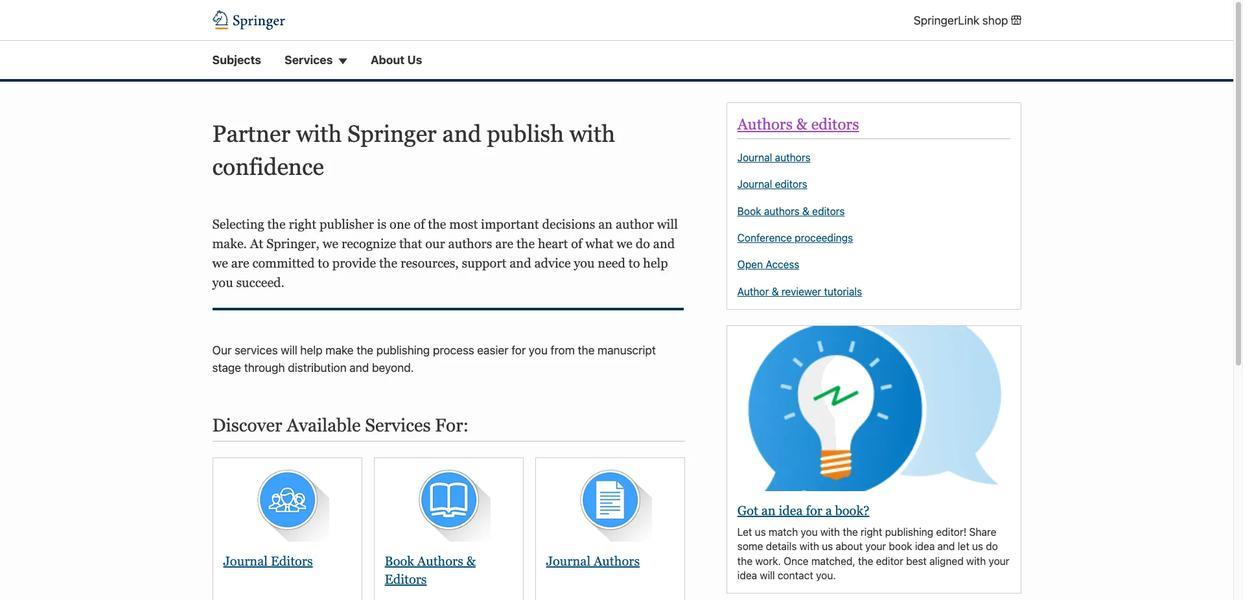 Task type: locate. For each thing, give the bounding box(es) containing it.
right up your book
[[861, 526, 883, 538]]

0 horizontal spatial an
[[599, 217, 613, 232]]

do down author
[[636, 237, 650, 251]]

to right need
[[629, 256, 640, 270]]

of down decisions
[[571, 237, 583, 251]]

authors down journal editors link
[[764, 205, 800, 217]]

discover available services for:
[[212, 415, 469, 436]]

you
[[574, 256, 595, 270], [212, 276, 233, 290], [801, 526, 818, 538]]

the down 'about'
[[859, 555, 874, 567]]

1 vertical spatial editors
[[775, 178, 808, 190]]

0 vertical spatial authors
[[775, 152, 811, 163]]

the up our
[[428, 217, 446, 232]]

0 horizontal spatial publishing
[[377, 344, 430, 357]]

and up aligned
[[938, 541, 955, 553]]

got
[[738, 504, 759, 518]]

discover
[[212, 415, 282, 436]]

the
[[267, 217, 286, 232], [428, 217, 446, 232], [517, 237, 535, 251], [357, 344, 374, 357], [578, 344, 595, 357], [843, 526, 858, 538], [738, 555, 753, 567], [859, 555, 874, 567]]

authors & editors link
[[738, 116, 860, 133]]

publishing up 'beyond.' at bottom left
[[377, 344, 430, 357]]

2 vertical spatial editors
[[813, 205, 845, 217]]

1 horizontal spatial editors
[[385, 573, 427, 587]]

1 horizontal spatial do
[[986, 541, 999, 553]]

0 horizontal spatial book
[[385, 555, 414, 569]]

0 vertical spatial book
[[738, 205, 762, 217]]

0 vertical spatial of
[[414, 217, 425, 232]]

idea
[[779, 504, 803, 518], [915, 541, 935, 553]]

to down springer,
[[318, 256, 329, 270]]

we down publisher
[[323, 237, 339, 251]]

1 horizontal spatial publishing
[[885, 526, 934, 538]]

journal authors link
[[546, 555, 640, 569]]

selecting the right publisher is one of the most important decisions an author will make. at springer, we recognize that our authors are the heart of what we do and we are committed to provide the resources, support and advice you need to help you succeed.
[[212, 217, 678, 290]]

1 vertical spatial will
[[281, 344, 297, 357]]

1 horizontal spatial an
[[762, 504, 776, 518]]

1 vertical spatial help
[[300, 344, 323, 357]]

1 horizontal spatial help
[[643, 256, 668, 270]]

will right author
[[657, 217, 678, 232]]

book authors & editors link
[[385, 555, 476, 587]]

1 vertical spatial book
[[385, 555, 414, 569]]

idea up match
[[779, 504, 803, 518]]

idea will
[[738, 570, 775, 582]]

the right from
[[578, 344, 595, 357]]

we
[[323, 237, 339, 251], [617, 237, 633, 251], [212, 256, 228, 270]]

0 horizontal spatial do
[[636, 237, 650, 251]]

reviewer
[[782, 286, 822, 298]]

authors up journal authors
[[738, 116, 793, 133]]

0 horizontal spatial help
[[300, 344, 323, 357]]

that
[[399, 237, 422, 251]]

publishing up your book
[[885, 526, 934, 538]]

1 horizontal spatial to
[[629, 256, 640, 270]]

and inside let us match you with the right publishing editor! share some details with us about your book idea and let us do the work. once matched, the editor best aligned with your idea will contact you.
[[938, 541, 955, 553]]

&
[[797, 116, 808, 133], [803, 205, 810, 217], [772, 286, 779, 298], [467, 555, 476, 569]]

most
[[450, 217, 478, 232]]

1 horizontal spatial you
[[574, 256, 595, 270]]

distribution
[[288, 361, 347, 375]]

0 horizontal spatial you
[[212, 276, 233, 290]]

1 vertical spatial right
[[861, 526, 883, 538]]

idea image
[[727, 326, 1021, 491]]

services inside dropdown button
[[285, 53, 333, 67]]

1 vertical spatial authors
[[764, 205, 800, 217]]

for
[[806, 504, 823, 518]]

will
[[657, 217, 678, 232], [281, 344, 297, 357]]

stage
[[212, 361, 241, 375]]

2 vertical spatial you
[[801, 526, 818, 538]]

1 horizontal spatial idea
[[915, 541, 935, 553]]

idea up the best
[[915, 541, 935, 553]]

we down make.
[[212, 256, 228, 270]]

authors
[[775, 152, 811, 163], [764, 205, 800, 217], [448, 237, 492, 251]]

adobestock_145691427 image
[[213, 459, 362, 542]]

do
[[636, 237, 650, 251], [986, 541, 999, 553]]

book inside authors & editors element
[[738, 205, 762, 217]]

right up springer,
[[289, 217, 317, 232]]

journal for journal authors
[[546, 555, 591, 569]]

1 vertical spatial services
[[365, 415, 431, 436]]

confidence
[[212, 154, 324, 180]]

matched,
[[812, 555, 856, 567]]

editors
[[271, 555, 313, 569], [385, 573, 427, 587]]

springer home image
[[212, 11, 285, 30]]

got an idea for a book? link
[[738, 504, 870, 518]]

2 horizontal spatial authors
[[738, 116, 793, 133]]

0 vertical spatial publishing
[[377, 344, 430, 357]]

book authors & editors
[[385, 555, 476, 587]]

some
[[738, 541, 763, 553]]

1 horizontal spatial authors
[[594, 555, 640, 569]]

are down important
[[495, 237, 514, 251]]

easier
[[477, 344, 509, 357]]

do inside let us match you with the right publishing editor! share some details with us about your book idea and let us do the work. once matched, the editor best aligned with your idea will contact you.
[[986, 541, 999, 553]]

an right got
[[762, 504, 776, 518]]

authors for journal
[[775, 152, 811, 163]]

will inside our services will help make the publishing process easier for you from the manuscript stage through distribution and beyond.
[[281, 344, 297, 357]]

once
[[784, 555, 809, 567]]

authors & editors
[[738, 116, 860, 133]]

succeed.
[[236, 276, 285, 290]]

1 vertical spatial do
[[986, 541, 999, 553]]

0 horizontal spatial are
[[231, 256, 249, 270]]

help right need
[[643, 256, 668, 270]]

authors inside book authors & editors
[[417, 555, 464, 569]]

authors down most at the left of the page
[[448, 237, 492, 251]]

0 horizontal spatial to
[[318, 256, 329, 270]]

about
[[371, 53, 405, 67]]

0 vertical spatial help
[[643, 256, 668, 270]]

1 horizontal spatial are
[[495, 237, 514, 251]]

2 horizontal spatial you
[[801, 526, 818, 538]]

0 vertical spatial an
[[599, 217, 613, 232]]

details
[[766, 541, 797, 553]]

and left publish
[[443, 121, 482, 147]]

of
[[414, 217, 425, 232], [571, 237, 583, 251]]

0 vertical spatial editors
[[812, 116, 860, 133]]

journal for journal editors
[[223, 555, 268, 569]]

match
[[769, 526, 798, 538]]

will up through
[[281, 344, 297, 357]]

publishing inside let us match you with the right publishing editor! share some details with us about your book idea and let us do the work. once matched, the editor best aligned with your idea will contact you.
[[885, 526, 934, 538]]

the up springer,
[[267, 217, 286, 232]]

0 horizontal spatial right
[[289, 217, 317, 232]]

0 horizontal spatial services
[[285, 53, 333, 67]]

1 horizontal spatial services
[[365, 415, 431, 436]]

2 horizontal spatial we
[[617, 237, 633, 251]]

2 vertical spatial authors
[[448, 237, 492, 251]]

and down make
[[350, 361, 369, 375]]

about us
[[371, 53, 422, 67]]

editors
[[812, 116, 860, 133], [775, 178, 808, 190], [813, 205, 845, 217]]

authors down adobestock_145668087 image
[[594, 555, 640, 569]]

1 vertical spatial idea
[[915, 541, 935, 553]]

publishing
[[377, 344, 430, 357], [885, 526, 934, 538]]

1 vertical spatial of
[[571, 237, 583, 251]]

0 vertical spatial do
[[636, 237, 650, 251]]

publishing inside our services will help make the publishing process easier for you from the manuscript stage through distribution and beyond.
[[377, 344, 430, 357]]

1 horizontal spatial us
[[822, 541, 833, 553]]

services button
[[285, 51, 347, 69]]

of right one
[[414, 217, 425, 232]]

springerlink
[[914, 13, 980, 27]]

0 vertical spatial services
[[285, 53, 333, 67]]

and inside our services will help make the publishing process easier for you from the manuscript stage through distribution and beyond.
[[350, 361, 369, 375]]

authors down t_adobestock_145657125_270x152px image
[[417, 555, 464, 569]]

available
[[287, 415, 361, 436]]

advice
[[535, 256, 571, 270]]

0 horizontal spatial idea
[[779, 504, 803, 518]]

authors down 'authors & editors'
[[775, 152, 811, 163]]

book authors & editors link
[[738, 205, 845, 218]]

journal editors
[[738, 178, 808, 190]]

springer
[[348, 121, 437, 147]]

help up "distribution" on the bottom left of page
[[300, 344, 323, 357]]

you down the what
[[574, 256, 595, 270]]

0 horizontal spatial editors
[[271, 555, 313, 569]]

to
[[318, 256, 329, 270], [629, 256, 640, 270]]

best
[[907, 555, 927, 567]]

1 to from the left
[[318, 256, 329, 270]]

1 horizontal spatial will
[[657, 217, 678, 232]]

with
[[296, 121, 342, 147], [570, 121, 616, 147], [821, 526, 840, 538], [800, 541, 820, 553], [967, 555, 986, 567]]

need
[[598, 256, 626, 270]]

aligned
[[930, 555, 964, 567]]

do up 'your'
[[986, 541, 999, 553]]

journal editors link
[[223, 555, 313, 569]]

0 vertical spatial right
[[289, 217, 317, 232]]

make.
[[212, 237, 247, 251]]

share
[[970, 526, 997, 538]]

right inside let us match you with the right publishing editor! share some details with us about your book idea and let us do the work. once matched, the editor best aligned with your idea will contact you.
[[861, 526, 883, 538]]

you left "succeed."
[[212, 276, 233, 290]]

0 horizontal spatial authors
[[417, 555, 464, 569]]

0 vertical spatial are
[[495, 237, 514, 251]]

1 horizontal spatial book
[[738, 205, 762, 217]]

we down author
[[617, 237, 633, 251]]

you down for
[[801, 526, 818, 538]]

services
[[285, 53, 333, 67], [365, 415, 431, 436]]

us up matched,
[[822, 541, 833, 553]]

us right let in the bottom of the page
[[973, 541, 984, 553]]

help
[[643, 256, 668, 270], [300, 344, 323, 357]]

are down make.
[[231, 256, 249, 270]]

what
[[586, 237, 614, 251]]

proceedings
[[795, 232, 853, 244]]

0 vertical spatial idea
[[779, 504, 803, 518]]

authors
[[738, 116, 793, 133], [417, 555, 464, 569], [594, 555, 640, 569]]

1 horizontal spatial of
[[571, 237, 583, 251]]

at
[[250, 237, 263, 251]]

0 horizontal spatial will
[[281, 344, 297, 357]]

an up the what
[[599, 217, 613, 232]]

1 vertical spatial editors
[[385, 573, 427, 587]]

1 vertical spatial you
[[212, 276, 233, 290]]

book inside book authors & editors
[[385, 555, 414, 569]]

us right let
[[755, 526, 766, 538]]

1 vertical spatial publishing
[[885, 526, 934, 538]]

important
[[481, 217, 539, 232]]

authors for journal authors
[[594, 555, 640, 569]]

authors & editors element
[[727, 103, 1022, 310]]

editor!
[[937, 526, 967, 538]]

1 horizontal spatial right
[[861, 526, 883, 538]]

publish
[[487, 121, 564, 147]]

0 vertical spatial will
[[657, 217, 678, 232]]

0 horizontal spatial of
[[414, 217, 425, 232]]

subjects link
[[212, 51, 261, 69]]



Task type: describe. For each thing, give the bounding box(es) containing it.
through
[[244, 361, 285, 375]]

one
[[390, 217, 411, 232]]

and inside partner with springer and publish with confidence
[[443, 121, 482, 147]]

heart
[[538, 237, 568, 251]]

journal editors link
[[738, 178, 808, 191]]

and left advice
[[510, 256, 531, 270]]

journal authors link
[[738, 151, 811, 164]]

open access
[[738, 259, 800, 271]]

0 vertical spatial editors
[[271, 555, 313, 569]]

author
[[616, 217, 654, 232]]

will inside selecting the right publisher is one of the most important decisions an author will make. at springer, we recognize that our authors are the heart of what we do and we are committed to provide the resources, support and advice you need to help you succeed.
[[657, 217, 678, 232]]

make
[[326, 344, 354, 357]]

editors inside book authors & editors
[[385, 573, 427, 587]]

right inside selecting the right publisher is one of the most important decisions an author will make. at springer, we recognize that our authors are the heart of what we do and we are committed to provide the resources, support and advice you need to help you succeed.
[[289, 217, 317, 232]]

committed
[[253, 256, 315, 270]]

journal editors
[[223, 555, 313, 569]]

recognize
[[342, 237, 396, 251]]

2 horizontal spatial us
[[973, 541, 984, 553]]

is
[[377, 217, 387, 232]]

help inside selecting the right publisher is one of the most important decisions an author will make. at springer, we recognize that our authors are the heart of what we do and we are committed to provide the resources, support and advice you need to help you succeed.
[[643, 256, 668, 270]]

and down author
[[654, 237, 675, 251]]

1 vertical spatial are
[[231, 256, 249, 270]]

a
[[826, 504, 832, 518]]

journal authors
[[546, 555, 640, 569]]

author & reviewer tutorials
[[738, 286, 863, 298]]

provide the
[[332, 256, 398, 270]]

the up 'about'
[[843, 526, 858, 538]]

journal for journal editors
[[738, 178, 773, 190]]

springerlink shop
[[914, 13, 1009, 27]]

let us match you with the right publishing editor! share some details with us about your book idea and let us do the work. once matched, the editor best aligned with your idea will contact you.
[[738, 526, 1010, 582]]

t_adobestock_145657125_270x152px image
[[375, 459, 523, 542]]

book?
[[836, 504, 870, 518]]

book for book authors & editors
[[738, 205, 762, 217]]

book authors & editors
[[738, 205, 845, 217]]

springer,
[[266, 237, 320, 251]]

us
[[407, 53, 422, 67]]

the down important
[[517, 237, 535, 251]]

shop
[[983, 13, 1009, 27]]

decisions
[[542, 217, 595, 232]]

0 horizontal spatial we
[[212, 256, 228, 270]]

support
[[462, 256, 507, 270]]

let
[[958, 541, 970, 553]]

springerlink shop link
[[914, 11, 1022, 29]]

conference proceedings link
[[738, 232, 853, 245]]

2 to from the left
[[629, 256, 640, 270]]

from
[[551, 344, 575, 357]]

do inside selecting the right publisher is one of the most important decisions an author will make. at springer, we recognize that our authors are the heart of what we do and we are committed to provide the resources, support and advice you need to help you succeed.
[[636, 237, 650, 251]]

our
[[212, 344, 232, 357]]

services
[[235, 344, 278, 357]]

the right make
[[357, 344, 374, 357]]

idea inside let us match you with the right publishing editor! share some details with us about your book idea and let us do the work. once matched, the editor best aligned with your idea will contact you.
[[915, 541, 935, 553]]

help inside our services will help make the publishing process easier for you from the manuscript stage through distribution and beyond.
[[300, 344, 323, 357]]

for you
[[512, 344, 548, 357]]

authors for book
[[764, 205, 800, 217]]

0 horizontal spatial us
[[755, 526, 766, 538]]

author & reviewer tutorials link
[[738, 285, 863, 299]]

partner
[[212, 121, 291, 147]]

your book
[[866, 541, 913, 553]]

1 horizontal spatial we
[[323, 237, 339, 251]]

book for book authors & editors
[[385, 555, 414, 569]]

editor
[[876, 555, 904, 567]]

our
[[426, 237, 445, 251]]

manuscript
[[598, 344, 656, 357]]

publisher
[[320, 217, 374, 232]]

author
[[738, 286, 769, 298]]

authors inside selecting the right publisher is one of the most important decisions an author will make. at springer, we recognize that our authors are the heart of what we do and we are committed to provide the resources, support and advice you need to help you succeed.
[[448, 237, 492, 251]]

for:
[[435, 415, 469, 436]]

1 vertical spatial an
[[762, 504, 776, 518]]

process
[[433, 344, 474, 357]]

work.
[[756, 555, 781, 567]]

partner with springer and publish with confidence
[[212, 121, 616, 180]]

let
[[738, 526, 752, 538]]

you inside let us match you with the right publishing editor! share some details with us about your book idea and let us do the work. once matched, the editor best aligned with your idea will contact you.
[[801, 526, 818, 538]]

tutorials
[[824, 286, 863, 298]]

our services will help make the publishing process easier for you from the manuscript stage through distribution and beyond.
[[212, 344, 656, 375]]

about us link
[[371, 51, 422, 69]]

about
[[836, 541, 863, 553]]

authors for book authors & editors
[[417, 555, 464, 569]]

journal authors
[[738, 152, 811, 163]]

& inside book authors & editors
[[467, 555, 476, 569]]

an inside selecting the right publisher is one of the most important decisions an author will make. at springer, we recognize that our authors are the heart of what we do and we are committed to provide the resources, support and advice you need to help you succeed.
[[599, 217, 613, 232]]

open
[[738, 259, 763, 271]]

adobestock_145668087 image
[[536, 459, 685, 542]]

the down some
[[738, 555, 753, 567]]

conference proceedings
[[738, 232, 853, 244]]

journal for journal authors
[[738, 152, 773, 163]]

subjects
[[212, 53, 261, 67]]

resources,
[[401, 256, 459, 270]]

0 vertical spatial you
[[574, 256, 595, 270]]

contact you.
[[778, 570, 836, 582]]

beyond.
[[372, 361, 414, 375]]

access
[[766, 259, 800, 271]]

selecting
[[212, 217, 264, 232]]

open access link
[[738, 258, 800, 272]]

conference
[[738, 232, 792, 244]]



Task type: vqa. For each thing, say whether or not it's contained in the screenshot.
Area corresponding to Area of interest 2
no



